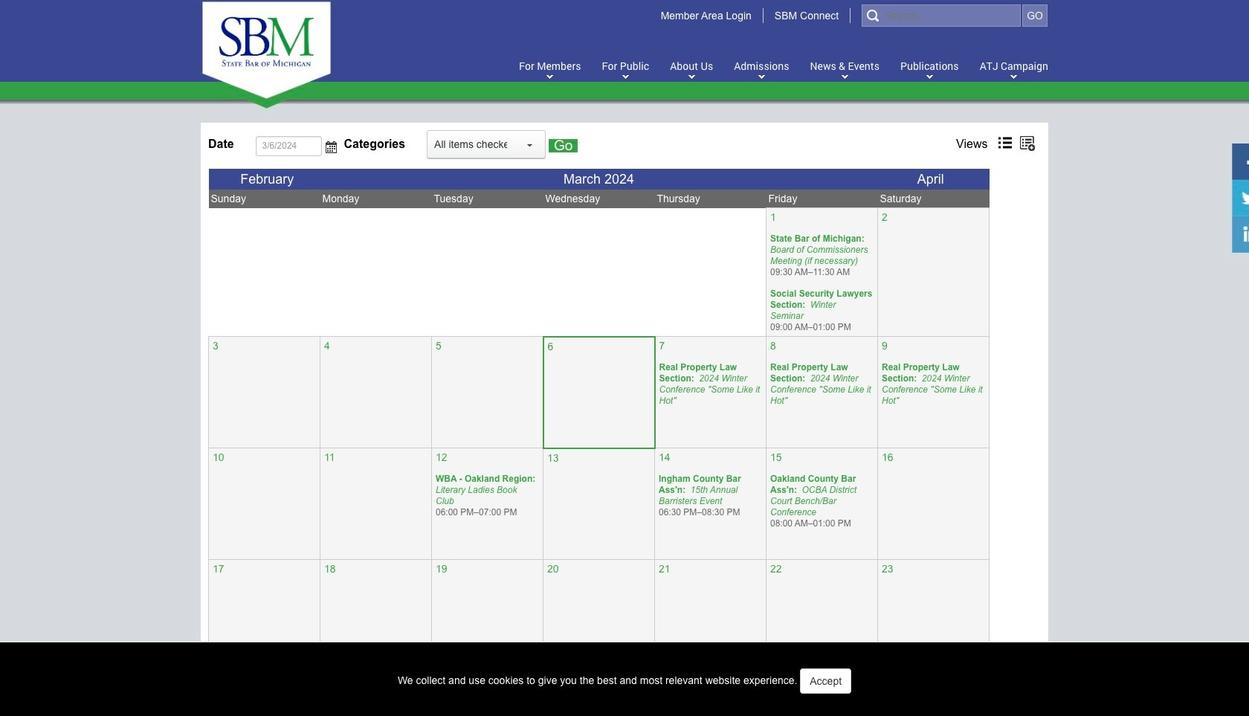 Task type: locate. For each thing, give the bounding box(es) containing it.
state bar of michigan image
[[202, 1, 332, 99]]

None submit
[[549, 139, 578, 152]]

None text field
[[428, 131, 514, 158], [256, 136, 322, 156], [428, 131, 514, 158], [256, 136, 322, 156]]



Task type: describe. For each thing, give the bounding box(es) containing it.
Search text field
[[862, 4, 1021, 27]]



